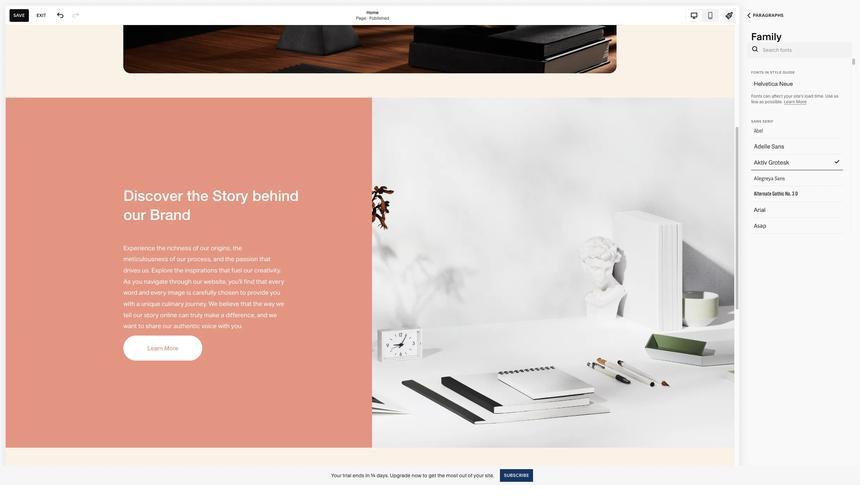 Task type: locate. For each thing, give the bounding box(es) containing it.
tab list
[[687, 10, 719, 21]]

1 fonts from the top
[[752, 71, 765, 74]]

0 vertical spatial fonts
[[752, 71, 765, 74]]

save
[[13, 13, 25, 18]]

fonts left the style
[[752, 71, 765, 74]]

in left 14
[[366, 472, 370, 479]]

fonts for fonts can affect your site's load time. use as few as possible.
[[752, 93, 763, 99]]

1 horizontal spatial your
[[784, 93, 793, 99]]

learn more
[[785, 99, 807, 104]]

trial
[[343, 472, 352, 479]]

family
[[752, 31, 782, 43]]

0 vertical spatial in
[[766, 71, 770, 74]]

adelle sans image
[[746, 141, 839, 153]]

your up learn
[[784, 93, 793, 99]]

asap image
[[746, 220, 839, 233]]

in left the style
[[766, 71, 770, 74]]

get
[[429, 472, 437, 479]]

1 horizontal spatial as
[[835, 93, 839, 99]]

most
[[447, 472, 458, 479]]

as right few at the right top of the page
[[760, 99, 765, 104]]

your
[[331, 472, 342, 479]]

exit button
[[33, 9, 50, 22]]

2 fonts from the top
[[752, 93, 763, 99]]

aktiv grotesk image
[[746, 157, 839, 169]]

14
[[371, 472, 376, 479]]

can
[[764, 93, 771, 99]]

your
[[784, 93, 793, 99], [474, 472, 484, 479]]

save button
[[10, 9, 29, 22]]

fonts inside fonts can affect your site's load time. use as few as possible.
[[752, 93, 763, 99]]

as right "use"
[[835, 93, 839, 99]]

fonts up few at the right top of the page
[[752, 93, 763, 99]]

in
[[766, 71, 770, 74], [366, 472, 370, 479]]

your right of
[[474, 472, 484, 479]]

subscribe button
[[500, 469, 533, 482]]

0 vertical spatial as
[[835, 93, 839, 99]]

0 horizontal spatial your
[[474, 472, 484, 479]]

1 vertical spatial as
[[760, 99, 765, 104]]

paragraphs button
[[740, 8, 792, 23]]

serif
[[763, 120, 774, 123]]

·
[[368, 15, 369, 21]]

learn
[[785, 99, 796, 104]]

home
[[367, 10, 379, 15]]

as
[[835, 93, 839, 99], [760, 99, 765, 104]]

Search fonts text field
[[764, 42, 849, 58]]

0 vertical spatial your
[[784, 93, 793, 99]]

out
[[460, 472, 467, 479]]

fonts in style guide
[[752, 71, 796, 74]]

fonts
[[752, 71, 765, 74], [752, 93, 763, 99]]

affect
[[772, 93, 784, 99]]

alternate gothic no. 3 d image
[[746, 188, 839, 201]]

page
[[356, 15, 367, 21]]

1 vertical spatial fonts
[[752, 93, 763, 99]]

your inside fonts can affect your site's load time. use as few as possible.
[[784, 93, 793, 99]]

1 horizontal spatial in
[[766, 71, 770, 74]]

now
[[412, 472, 422, 479]]

row group
[[744, 58, 852, 485]]

0 horizontal spatial in
[[366, 472, 370, 479]]

use
[[826, 93, 834, 99]]

1 vertical spatial in
[[366, 472, 370, 479]]

guide
[[784, 71, 796, 74]]

few
[[752, 99, 759, 104]]

published
[[370, 15, 390, 21]]

sans
[[752, 120, 762, 123]]



Task type: vqa. For each thing, say whether or not it's contained in the screenshot.
Serif
yes



Task type: describe. For each thing, give the bounding box(es) containing it.
fonts can affect your site's load time. use as few as possible.
[[752, 93, 839, 104]]

row group containing fonts can affect your site's load time. use as few as possible.
[[744, 58, 852, 485]]

sans serif
[[752, 120, 774, 123]]

site's
[[794, 93, 804, 99]]

arial image
[[746, 204, 839, 217]]

days.
[[377, 472, 389, 479]]

upgrade
[[390, 472, 411, 479]]

style
[[771, 71, 782, 74]]

in inside row group
[[766, 71, 770, 74]]

the
[[438, 472, 445, 479]]

0 horizontal spatial as
[[760, 99, 765, 104]]

possible.
[[766, 99, 784, 104]]

more
[[797, 99, 807, 104]]

1 vertical spatial your
[[474, 472, 484, 479]]

of
[[468, 472, 473, 479]]

ends
[[353, 472, 365, 479]]

home page · published
[[356, 10, 390, 21]]

learn more link
[[785, 99, 807, 105]]

your trial ends in 14 days. upgrade now to get the most out of your site.
[[331, 472, 495, 479]]

paragraphs
[[754, 13, 784, 18]]

site.
[[485, 472, 495, 479]]

subscribe
[[504, 473, 529, 478]]

load
[[805, 93, 814, 99]]

exit
[[37, 13, 46, 18]]

time.
[[815, 93, 825, 99]]

to
[[423, 472, 428, 479]]

abel image
[[746, 125, 839, 138]]

fonts for fonts in style guide
[[752, 71, 765, 74]]

alegreya sans image
[[746, 172, 839, 185]]

helvetica neue image
[[746, 78, 839, 90]]



